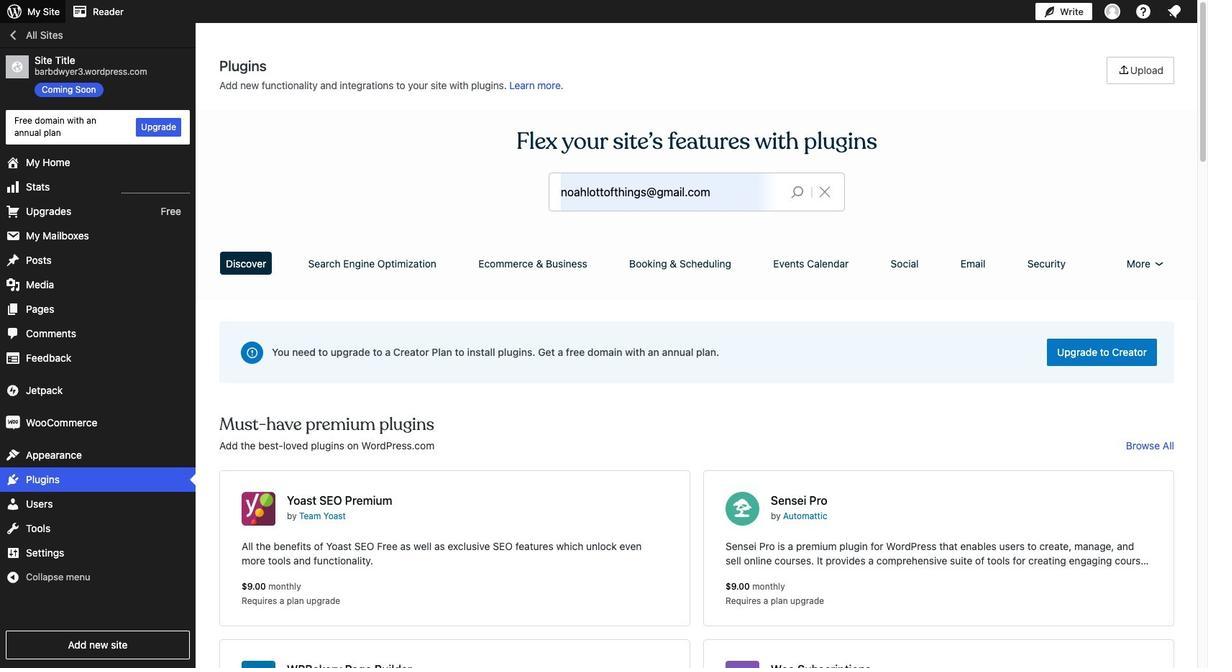 Task type: locate. For each thing, give the bounding box(es) containing it.
img image
[[6, 383, 20, 397], [6, 415, 20, 430]]

open search image
[[780, 182, 816, 202]]

main content
[[214, 57, 1179, 668]]

1 horizontal spatial plugin icon image
[[726, 492, 760, 526]]

close search image
[[807, 183, 843, 201]]

Search search field
[[561, 173, 780, 211]]

help image
[[1135, 3, 1152, 20]]

1 vertical spatial img image
[[6, 415, 20, 430]]

highest hourly views 0 image
[[122, 184, 190, 193]]

0 vertical spatial img image
[[6, 383, 20, 397]]

1 plugin icon image from the left
[[242, 492, 275, 526]]

None search field
[[549, 173, 844, 211]]

plugin icon image
[[242, 492, 275, 526], [726, 492, 760, 526]]

0 horizontal spatial plugin icon image
[[242, 492, 275, 526]]

2 plugin icon image from the left
[[726, 492, 760, 526]]



Task type: describe. For each thing, give the bounding box(es) containing it.
2 img image from the top
[[6, 415, 20, 430]]

manage your notifications image
[[1166, 3, 1183, 20]]

my profile image
[[1105, 4, 1121, 19]]

1 img image from the top
[[6, 383, 20, 397]]



